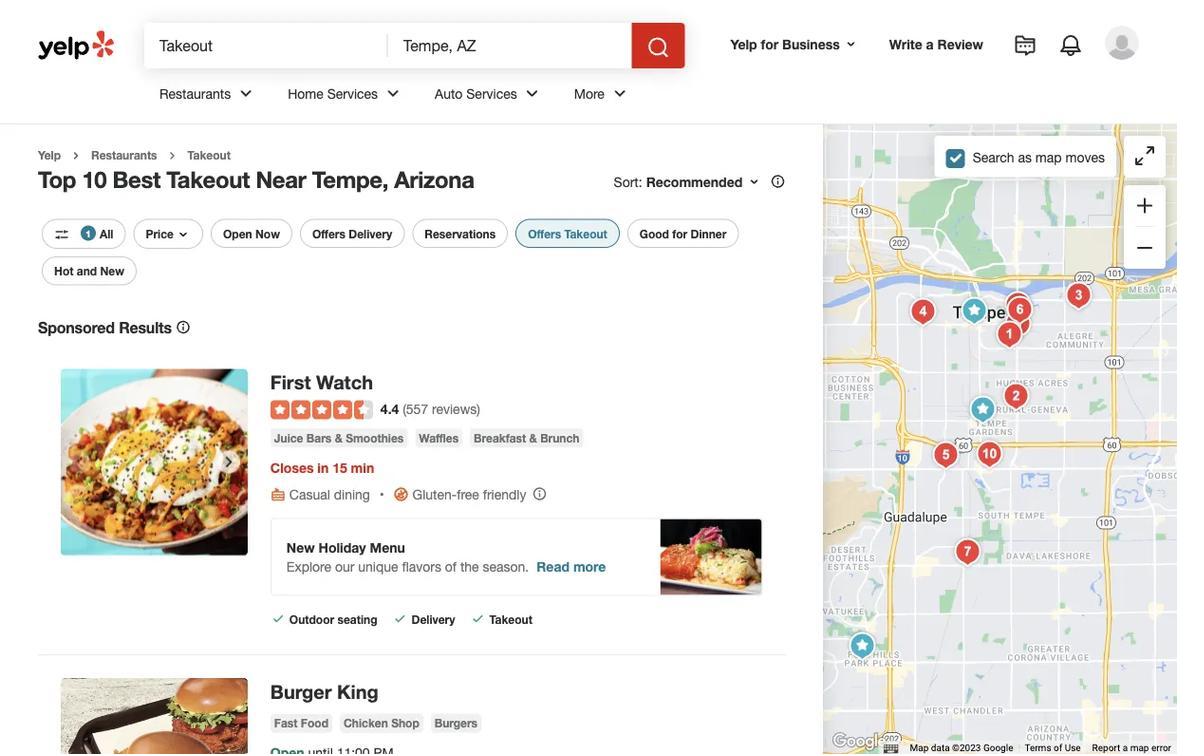 Task type: vqa. For each thing, say whether or not it's contained in the screenshot.
topmost 16 info v2 icon
yes



Task type: describe. For each thing, give the bounding box(es) containing it.
4.4 (557 reviews)
[[381, 401, 480, 416]]

fast food
[[274, 717, 329, 730]]

season.
[[483, 559, 529, 574]]

new inside new holiday menu explore our unique flavors of the season. read more
[[287, 540, 315, 555]]

fast food link
[[271, 714, 332, 733]]

google
[[984, 742, 1014, 754]]

chicken shop
[[344, 717, 420, 730]]

taco boys image
[[1000, 305, 1038, 343]]

peter piper pizza image
[[1025, 146, 1063, 184]]

sort:
[[614, 174, 643, 189]]

burger king link
[[271, 680, 379, 703]]

map for as
[[1036, 149, 1062, 165]]

review
[[938, 36, 984, 52]]

write a review link
[[882, 27, 992, 61]]

infinity shakes snake cafe image
[[998, 378, 1036, 416]]

24 chevron down v2 image for more
[[609, 82, 631, 105]]

none field find
[[160, 35, 373, 56]]

takeout down season.
[[490, 613, 533, 626]]

price button
[[133, 219, 203, 249]]

map data ©2023 google
[[910, 742, 1014, 754]]

our
[[335, 559, 355, 574]]

(557
[[403, 401, 429, 416]]

venezia's new york style pizzeria image
[[965, 391, 1003, 429]]

free
[[457, 487, 480, 502]]

more link
[[559, 68, 647, 123]]

first watch link
[[271, 371, 373, 394]]

gluten-
[[413, 487, 457, 502]]

takeout up top 10 best takeout near tempe, arizona
[[188, 149, 231, 162]]

yelp link
[[38, 149, 61, 162]]

16 gluten free v2 image
[[394, 487, 409, 502]]

auto
[[435, 86, 463, 101]]

terms of use link
[[1025, 742, 1081, 754]]

keyboard shortcuts image
[[884, 744, 899, 754]]

16 checkmark v2 image for takeout
[[471, 611, 486, 626]]

friendly
[[483, 487, 527, 502]]

tokyo stop image
[[905, 293, 943, 331]]

zoom in image
[[1134, 194, 1157, 217]]

16 chevron right v2 image for restaurants
[[68, 148, 84, 163]]

read
[[537, 559, 570, 574]]

Find text field
[[160, 35, 373, 56]]

via 313 pizza image
[[1000, 286, 1038, 324]]

map region
[[646, 50, 1178, 754]]

offers takeout
[[528, 227, 608, 240]]

offers delivery button
[[300, 219, 405, 248]]

zoom out image
[[1134, 236, 1157, 259]]

first watch
[[271, 371, 373, 394]]

1 & from the left
[[335, 431, 343, 445]]

16 casual dining v2 image
[[271, 487, 286, 502]]

reviews)
[[432, 401, 480, 416]]

angie's lobster image
[[928, 436, 966, 474]]

open now button
[[211, 219, 293, 248]]

juice bars & smoothies
[[274, 431, 404, 445]]

16 checkmark v2 image
[[271, 611, 286, 626]]

chicken shop link
[[340, 714, 423, 733]]

food
[[301, 717, 329, 730]]

juice bars & smoothies link
[[271, 429, 408, 448]]

houston tx hot chicken image
[[1002, 291, 1040, 329]]

burgers button
[[431, 714, 482, 733]]

burger
[[271, 680, 332, 703]]

4.4
[[381, 401, 399, 416]]

business categories element
[[144, 68, 1140, 123]]

kendall p. image
[[1106, 26, 1140, 60]]

search as map moves
[[973, 149, 1106, 165]]

best
[[113, 165, 160, 192]]

for for good
[[673, 227, 688, 240]]

restaurants inside business categories element
[[160, 86, 231, 101]]

16 chevron down v2 image for price
[[176, 227, 191, 242]]

explore
[[287, 559, 332, 574]]

yelp for yelp link at the top left
[[38, 149, 61, 162]]

outdoor
[[290, 613, 335, 626]]

Near text field
[[403, 35, 617, 56]]

16 checkmark v2 image for delivery
[[393, 611, 408, 626]]

breakfast & brunch link
[[470, 429, 584, 448]]

16 chevron down v2 image for recommended
[[747, 174, 762, 189]]

min
[[351, 460, 374, 476]]

auto services link
[[420, 68, 559, 123]]

report
[[1093, 742, 1121, 754]]

top 10 best takeout near tempe, arizona
[[38, 165, 474, 192]]

all
[[100, 227, 113, 240]]

takeout down takeout link
[[166, 165, 250, 192]]

next image
[[217, 451, 240, 474]]

first watch image
[[956, 292, 994, 330]]

watch
[[316, 371, 373, 394]]

island boyz jerk spot image
[[1061, 277, 1099, 315]]

of inside new holiday menu explore our unique flavors of the season. read more
[[445, 559, 457, 574]]

for for yelp
[[761, 36, 779, 52]]

chicken shop button
[[340, 714, 423, 733]]

and
[[77, 264, 97, 278]]

bars
[[307, 431, 332, 445]]

brunch
[[541, 431, 580, 445]]

seating
[[338, 613, 378, 626]]

near
[[256, 165, 306, 192]]

©2023
[[953, 742, 982, 754]]

casual
[[290, 487, 330, 502]]

write a review
[[890, 36, 984, 52]]

search image
[[647, 36, 670, 59]]

open
[[223, 227, 252, 240]]



Task type: locate. For each thing, give the bounding box(es) containing it.
None search field
[[144, 23, 689, 68]]

filters group
[[38, 219, 743, 285]]

1 horizontal spatial 16 chevron down v2 image
[[747, 174, 762, 189]]

data
[[932, 742, 950, 754]]

16 checkmark v2 image
[[393, 611, 408, 626], [471, 611, 486, 626]]

search
[[973, 149, 1015, 165]]

none field up home
[[160, 35, 373, 56]]

3 24 chevron down v2 image from the left
[[609, 82, 631, 105]]

map
[[1036, 149, 1062, 165], [1131, 742, 1150, 754]]

write
[[890, 36, 923, 52]]

a right report
[[1123, 742, 1129, 754]]

0 horizontal spatial delivery
[[349, 227, 393, 240]]

1 services from the left
[[327, 86, 378, 101]]

holiday
[[319, 540, 366, 555]]

terms of use
[[1025, 742, 1081, 754]]

yelp up top
[[38, 149, 61, 162]]

0 vertical spatial restaurants link
[[144, 68, 273, 123]]

yelp left business
[[731, 36, 758, 52]]

good for dinner
[[640, 227, 727, 240]]

group
[[1125, 185, 1166, 269]]

map right as
[[1036, 149, 1062, 165]]

24 chevron down v2 image for home services
[[382, 82, 405, 105]]

home services link
[[273, 68, 420, 123]]

juice
[[274, 431, 303, 445]]

1 vertical spatial yelp
[[38, 149, 61, 162]]

waffles link
[[415, 429, 463, 448]]

auto services
[[435, 86, 517, 101]]

1 vertical spatial new
[[287, 540, 315, 555]]

of
[[445, 559, 457, 574], [1054, 742, 1063, 754]]

24 chevron down v2 image for restaurants
[[235, 82, 258, 105]]

king
[[337, 680, 379, 703]]

1 horizontal spatial a
[[1123, 742, 1129, 754]]

1 all
[[86, 227, 113, 240]]

yelp inside button
[[731, 36, 758, 52]]

error
[[1152, 742, 1172, 754]]

reservations button
[[412, 219, 508, 248]]

16 chevron right v2 image for takeout
[[165, 148, 180, 163]]

16 chevron down v2 image for yelp for business
[[844, 37, 859, 52]]

smoothies
[[346, 431, 404, 445]]

services for auto services
[[467, 86, 517, 101]]

sponsored results
[[38, 318, 172, 336]]

0 horizontal spatial &
[[335, 431, 343, 445]]

1 horizontal spatial offers
[[528, 227, 561, 240]]

0 horizontal spatial offers
[[312, 227, 346, 240]]

16 info v2 image
[[176, 320, 191, 335]]

results
[[119, 318, 172, 336]]

top
[[38, 165, 76, 192]]

16 chevron down v2 image
[[844, 37, 859, 52], [747, 174, 762, 189], [176, 227, 191, 242]]

24 chevron down v2 image inside restaurants link
[[235, 82, 258, 105]]

0 horizontal spatial restaurants
[[91, 149, 157, 162]]

map for a
[[1131, 742, 1150, 754]]

1 horizontal spatial services
[[467, 86, 517, 101]]

2 & from the left
[[530, 431, 537, 445]]

24 chevron down v2 image right more
[[609, 82, 631, 105]]

report a map error
[[1093, 742, 1172, 754]]

24 chevron down v2 image inside home services link
[[382, 82, 405, 105]]

1 horizontal spatial of
[[1054, 742, 1063, 754]]

16 checkmark v2 image down the
[[471, 611, 486, 626]]

services
[[327, 86, 378, 101], [467, 86, 517, 101]]

restaurants link up takeout link
[[144, 68, 273, 123]]

of left the use
[[1054, 742, 1063, 754]]

& right bars
[[335, 431, 343, 445]]

report a map error link
[[1093, 742, 1172, 754]]

1 horizontal spatial for
[[761, 36, 779, 52]]

15
[[333, 460, 347, 476]]

1 horizontal spatial 24 chevron down v2 image
[[382, 82, 405, 105]]

none field "near"
[[403, 35, 617, 56]]

1 vertical spatial for
[[673, 227, 688, 240]]

outdoor seating
[[290, 613, 378, 626]]

first
[[271, 371, 311, 394]]

offers down tempe,
[[312, 227, 346, 240]]

1 none field from the left
[[160, 35, 373, 56]]

1 horizontal spatial 16 chevron right v2 image
[[165, 148, 180, 163]]

terms
[[1025, 742, 1052, 754]]

0 vertical spatial restaurants
[[160, 86, 231, 101]]

0 horizontal spatial 16 chevron down v2 image
[[176, 227, 191, 242]]

of left the
[[445, 559, 457, 574]]

takeout left good
[[565, 227, 608, 240]]

1 horizontal spatial restaurants
[[160, 86, 231, 101]]

1 horizontal spatial none field
[[403, 35, 617, 56]]

open now
[[223, 227, 280, 240]]

breakfast & brunch button
[[470, 429, 584, 448]]

1 horizontal spatial map
[[1131, 742, 1150, 754]]

burgers
[[435, 717, 478, 730]]

16 chevron down v2 image right price
[[176, 227, 191, 242]]

more
[[574, 559, 606, 574]]

restaurants up takeout link
[[160, 86, 231, 101]]

16 chevron right v2 image left takeout link
[[165, 148, 180, 163]]

reservations
[[425, 227, 496, 240]]

spitz - tempe image
[[991, 316, 1029, 354]]

new inside button
[[100, 264, 124, 278]]

restaurants link
[[144, 68, 273, 123], [91, 149, 157, 162]]

offers for offers takeout
[[528, 227, 561, 240]]

takeout
[[188, 149, 231, 162], [166, 165, 250, 192], [565, 227, 608, 240], [490, 613, 533, 626]]

for inside button
[[761, 36, 779, 52]]

google image
[[828, 729, 891, 754]]

0 horizontal spatial a
[[927, 36, 934, 52]]

good
[[640, 227, 670, 240]]

for inside button
[[673, 227, 688, 240]]

0 horizontal spatial yelp
[[38, 149, 61, 162]]

1 vertical spatial map
[[1131, 742, 1150, 754]]

0 horizontal spatial of
[[445, 559, 457, 574]]

0 horizontal spatial map
[[1036, 149, 1062, 165]]

0 vertical spatial of
[[445, 559, 457, 574]]

16 chevron down v2 image right business
[[844, 37, 859, 52]]

1 offers from the left
[[312, 227, 346, 240]]

closes in 15 min
[[271, 460, 374, 476]]

1 16 chevron right v2 image from the left
[[68, 148, 84, 163]]

16 chevron down v2 image inside recommended dropdown button
[[747, 174, 762, 189]]

0 vertical spatial yelp
[[731, 36, 758, 52]]

0 horizontal spatial services
[[327, 86, 378, 101]]

1 horizontal spatial delivery
[[412, 613, 455, 626]]

delivery inside button
[[349, 227, 393, 240]]

16 checkmark v2 image right the seating
[[393, 611, 408, 626]]

0 horizontal spatial 16 chevron right v2 image
[[68, 148, 84, 163]]

moves
[[1066, 149, 1106, 165]]

business
[[783, 36, 840, 52]]

&
[[335, 431, 343, 445], [530, 431, 537, 445]]

2 none field from the left
[[403, 35, 617, 56]]

0 vertical spatial delivery
[[349, 227, 393, 240]]

unique
[[358, 559, 399, 574]]

a right write
[[927, 36, 934, 52]]

flavors
[[402, 559, 442, 574]]

1 horizontal spatial &
[[530, 431, 537, 445]]

juice bars & smoothies button
[[271, 429, 408, 448]]

services for home services
[[327, 86, 378, 101]]

0 horizontal spatial none field
[[160, 35, 373, 56]]

breakfast
[[474, 431, 526, 445]]

hot
[[54, 264, 74, 278]]

4.4 star rating image
[[271, 401, 373, 420]]

yelp for yelp for business
[[731, 36, 758, 52]]

1 horizontal spatial new
[[287, 540, 315, 555]]

services left 24 chevron down v2 image
[[467, 86, 517, 101]]

el pollo loco image
[[844, 627, 882, 665]]

1 vertical spatial a
[[1123, 742, 1129, 754]]

arizona
[[394, 165, 474, 192]]

16 chevron down v2 image left 16 info v2 image
[[747, 174, 762, 189]]

0 vertical spatial for
[[761, 36, 779, 52]]

new up explore
[[287, 540, 315, 555]]

takeout link
[[188, 149, 231, 162]]

2 vertical spatial 16 chevron down v2 image
[[176, 227, 191, 242]]

0 vertical spatial map
[[1036, 149, 1062, 165]]

shop
[[392, 717, 420, 730]]

offers delivery
[[312, 227, 393, 240]]

16 chevron right v2 image right yelp link at the top left
[[68, 148, 84, 163]]

takeout inside button
[[565, 227, 608, 240]]

new holiday menu explore our unique flavors of the season. read more
[[287, 540, 606, 574]]

burgers link
[[431, 714, 482, 733]]

for
[[761, 36, 779, 52], [673, 227, 688, 240]]

1 vertical spatial of
[[1054, 742, 1063, 754]]

0 vertical spatial new
[[100, 264, 124, 278]]

services right home
[[327, 86, 378, 101]]

2 offers from the left
[[528, 227, 561, 240]]

a inside "link"
[[927, 36, 934, 52]]

restaurants up the 'best'
[[91, 149, 157, 162]]

beijing express image
[[971, 435, 1009, 473]]

16 filter v2 image
[[54, 227, 69, 242]]

more
[[574, 86, 605, 101]]

1 vertical spatial 16 chevron down v2 image
[[747, 174, 762, 189]]

1 horizontal spatial 16 checkmark v2 image
[[471, 611, 486, 626]]

nad's chicken & seafood image
[[949, 533, 987, 571]]

map left error
[[1131, 742, 1150, 754]]

recommended button
[[646, 174, 762, 189]]

gluten-free friendly
[[413, 487, 527, 502]]

0 horizontal spatial 16 checkmark v2 image
[[393, 611, 408, 626]]

0 vertical spatial 16 chevron down v2 image
[[844, 37, 859, 52]]

0 horizontal spatial new
[[100, 264, 124, 278]]

0 horizontal spatial for
[[673, 227, 688, 240]]

2 16 checkmark v2 image from the left
[[471, 611, 486, 626]]

24 chevron down v2 image left the auto
[[382, 82, 405, 105]]

info icon image
[[532, 486, 547, 501], [532, 486, 547, 501]]

offers for offers delivery
[[312, 227, 346, 240]]

as
[[1019, 149, 1032, 165]]

previous image
[[68, 451, 91, 474]]

chicken
[[344, 717, 388, 730]]

2 horizontal spatial 16 chevron down v2 image
[[844, 37, 859, 52]]

casual dining
[[290, 487, 370, 502]]

breakfast & brunch
[[474, 431, 580, 445]]

burger king
[[271, 680, 379, 703]]

expand map image
[[1134, 144, 1157, 167]]

24 chevron down v2 image
[[235, 82, 258, 105], [382, 82, 405, 105], [609, 82, 631, 105]]

slideshow element
[[61, 369, 248, 556]]

dining
[[334, 487, 370, 502]]

2 horizontal spatial 24 chevron down v2 image
[[609, 82, 631, 105]]

None field
[[160, 35, 373, 56], [403, 35, 617, 56]]

fast food button
[[271, 714, 332, 733]]

16 chevron down v2 image inside price dropdown button
[[176, 227, 191, 242]]

yelp for business button
[[723, 27, 867, 61]]

fast
[[274, 717, 298, 730]]

now
[[255, 227, 280, 240]]

1 vertical spatial delivery
[[412, 613, 455, 626]]

hot and new button
[[42, 256, 137, 285]]

1 24 chevron down v2 image from the left
[[235, 82, 258, 105]]

2 services from the left
[[467, 86, 517, 101]]

24 chevron down v2 image inside more link
[[609, 82, 631, 105]]

new right and
[[100, 264, 124, 278]]

a
[[927, 36, 934, 52], [1123, 742, 1129, 754]]

for left business
[[761, 36, 779, 52]]

16 info v2 image
[[771, 174, 786, 189]]

24 chevron down v2 image down find field
[[235, 82, 258, 105]]

2 16 chevron right v2 image from the left
[[165, 148, 180, 163]]

home
[[288, 86, 324, 101]]

& left brunch at the left of the page
[[530, 431, 537, 445]]

offers right reservations
[[528, 227, 561, 240]]

dinner
[[691, 227, 727, 240]]

delivery down the flavors
[[412, 613, 455, 626]]

closes
[[271, 460, 314, 476]]

1 horizontal spatial yelp
[[731, 36, 758, 52]]

delivery down tempe,
[[349, 227, 393, 240]]

yelp for business
[[731, 36, 840, 52]]

a for write
[[927, 36, 934, 52]]

0 horizontal spatial 24 chevron down v2 image
[[235, 82, 258, 105]]

16 chevron down v2 image inside yelp for business button
[[844, 37, 859, 52]]

16 chevron right v2 image
[[68, 148, 84, 163], [165, 148, 180, 163]]

in
[[318, 460, 329, 476]]

1 vertical spatial restaurants
[[91, 149, 157, 162]]

use
[[1065, 742, 1081, 754]]

projects image
[[1014, 34, 1037, 57]]

hot and new
[[54, 264, 124, 278]]

1 16 checkmark v2 image from the left
[[393, 611, 408, 626]]

map
[[910, 742, 929, 754]]

2 24 chevron down v2 image from the left
[[382, 82, 405, 105]]

a for report
[[1123, 742, 1129, 754]]

24 chevron down v2 image
[[521, 82, 544, 105]]

the
[[461, 559, 479, 574]]

offers
[[312, 227, 346, 240], [528, 227, 561, 240]]

for right good
[[673, 227, 688, 240]]

offers takeout button
[[516, 219, 620, 248]]

waffles button
[[415, 429, 463, 448]]

1 vertical spatial restaurants link
[[91, 149, 157, 162]]

user actions element
[[716, 24, 1166, 141]]

notifications image
[[1060, 34, 1083, 57]]

none field up 24 chevron down v2 image
[[403, 35, 617, 56]]

restaurants link up the 'best'
[[91, 149, 157, 162]]

0 vertical spatial a
[[927, 36, 934, 52]]



